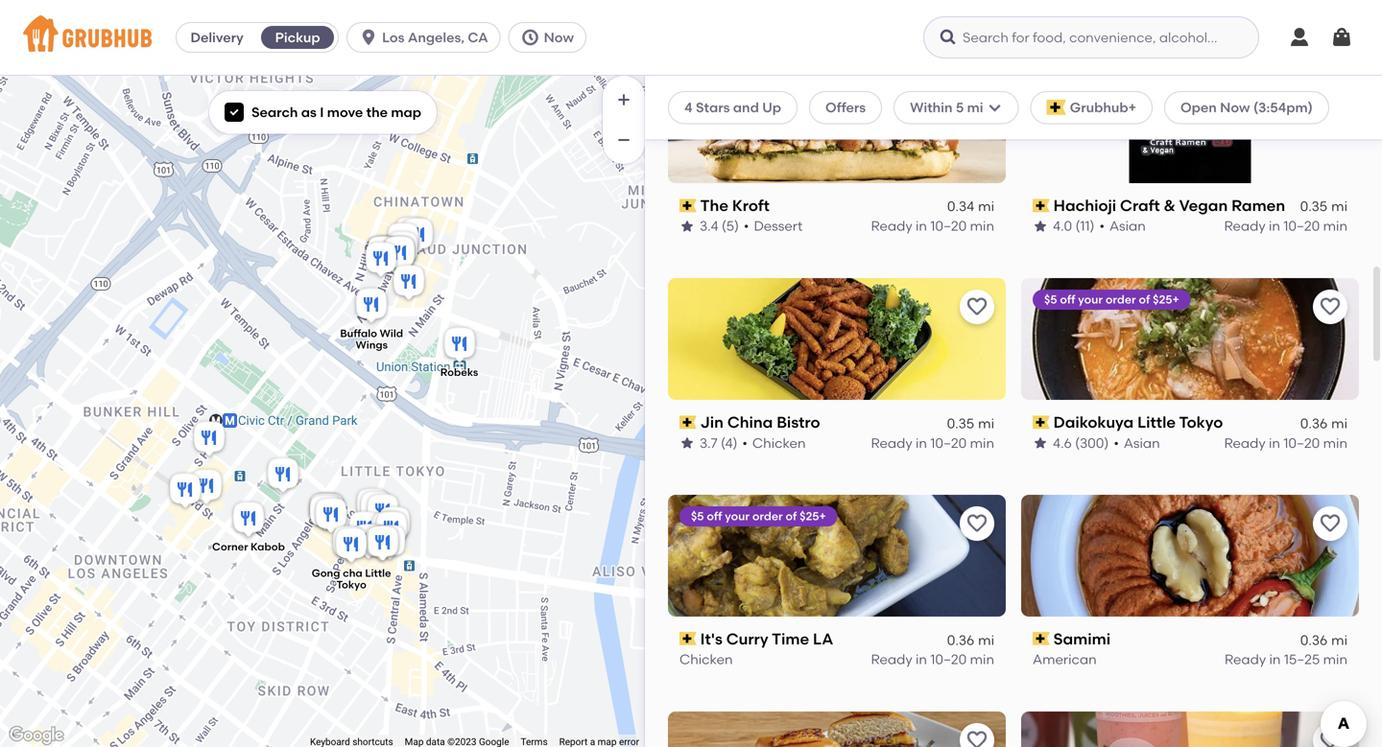 Task type: vqa. For each thing, say whether or not it's contained in the screenshot.
first THOUGH
no



Task type: describe. For each thing, give the bounding box(es) containing it.
ready in 10–20 min for hachioji craft & vegan ramen
[[1224, 218, 1348, 234]]

mi for the kroft
[[978, 199, 994, 215]]

the kroft
[[700, 196, 770, 215]]

bistro
[[777, 413, 820, 432]]

move
[[327, 104, 363, 120]]

the kroft image
[[362, 239, 400, 282]]

• for china
[[742, 435, 748, 451]]

gong
[[312, 567, 340, 580]]

time
[[772, 630, 809, 649]]

now inside button
[[544, 29, 574, 46]]

star icon image for hachioji craft & vegan ramen
[[1033, 219, 1048, 234]]

hachioji craft & vegan ramen
[[1054, 196, 1285, 215]]

los compadres de oaxaca restaurante image
[[380, 234, 418, 276]]

the
[[700, 196, 728, 215]]

kouraku image
[[329, 524, 368, 566]]

10–20 for jin china bistro
[[930, 435, 967, 451]]

offers
[[825, 99, 866, 116]]

open now (3:54pm)
[[1181, 99, 1313, 116]]

$25+ for tokyo
[[1153, 293, 1179, 307]]

• for kroft
[[744, 218, 749, 234]]

gong cha little tokyo
[[312, 567, 391, 592]]

sushi and teri image
[[364, 524, 402, 566]]

the kroft logo image
[[668, 62, 1006, 183]]

$8
[[1073, 76, 1086, 90]]

korea bbq house image
[[306, 493, 345, 535]]

kroft
[[732, 196, 770, 215]]

(3:54pm)
[[1253, 99, 1313, 116]]

daikokuya little tokyo logo image
[[1021, 278, 1359, 400]]

in for daikokuya little tokyo
[[1269, 435, 1280, 451]]

3.7 (4)
[[700, 435, 738, 451]]

ready in 10–20 min for the kroft
[[871, 218, 994, 234]]

wings
[[356, 339, 388, 352]]

subscription pass image for daikokuya
[[1033, 416, 1050, 429]]

google image
[[5, 724, 68, 748]]

search as i move the map
[[251, 104, 421, 120]]

0.35 for jin china bistro
[[947, 415, 974, 432]]

delivery
[[190, 29, 244, 46]]

min for jin china bistro
[[970, 435, 994, 451]]

(300)
[[1075, 435, 1109, 451]]

the
[[366, 104, 388, 120]]

&
[[1164, 196, 1176, 215]]

jin china bistro logo image
[[668, 278, 1006, 400]]

it's curry time la image
[[364, 234, 402, 276]]

craft
[[1120, 196, 1160, 215]]

it's
[[700, 630, 723, 649]]

daikokuya little tokyo
[[1054, 413, 1223, 432]]

buffalo wild wings image
[[352, 286, 391, 328]]

shiku image
[[166, 471, 204, 513]]

star icon image for daikokuya little tokyo
[[1033, 436, 1048, 451]]

0.36 mi for time
[[947, 632, 994, 649]]

subscription pass image for it's curry time la
[[680, 633, 697, 646]]

corner kabob
[[212, 541, 285, 554]]

asian for craft
[[1110, 218, 1146, 234]]

mi for it's curry time la
[[978, 632, 994, 649]]

american
[[1033, 652, 1097, 668]]

robeks logo image
[[1021, 712, 1359, 748]]

subscription pass image for jin china bistro
[[680, 416, 697, 429]]

$5 for the kroft
[[691, 76, 704, 90]]

ready for it's curry time la
[[871, 652, 912, 668]]

main navigation navigation
[[0, 0, 1382, 76]]

0.35 mi for jin china bistro
[[947, 415, 994, 432]]

1 horizontal spatial now
[[1220, 99, 1250, 116]]

0.34 mi
[[947, 199, 994, 215]]

• for craft
[[1099, 218, 1105, 234]]

los
[[382, 29, 405, 46]]

up
[[762, 99, 781, 116]]

ramen maruya image
[[370, 523, 409, 565]]

$5 for it's curry time la
[[691, 510, 704, 524]]

hill street bar & restaurant image
[[190, 419, 228, 461]]

0.34
[[947, 199, 974, 215]]

$20+
[[800, 76, 826, 90]]

vegan
[[1179, 196, 1228, 215]]

1 horizontal spatial svg image
[[1288, 26, 1311, 49]]

• asian for craft
[[1099, 218, 1146, 234]]

wild
[[380, 327, 403, 340]]

sharp tea image
[[309, 491, 347, 533]]

star icon image for the kroft
[[680, 219, 695, 234]]

little inside "gong cha little tokyo"
[[365, 567, 391, 580]]

samimi logo image
[[1021, 495, 1359, 617]]

plus icon image
[[614, 90, 633, 109]]

ramen
[[1232, 196, 1285, 215]]

kabob
[[251, 541, 285, 554]]

$5 off your order of $25+ for little
[[1044, 293, 1179, 307]]

it's curry time la
[[700, 630, 833, 649]]

stars
[[696, 99, 730, 116]]

$5 off your order of $25+ for curry
[[691, 510, 826, 524]]

hachioji craft & vegan ramen image
[[353, 486, 392, 528]]

ready in 10–20 min for it's curry time la
[[871, 652, 994, 668]]

within
[[910, 99, 953, 116]]

10–20 for daikokuya little tokyo
[[1284, 435, 1320, 451]]

pickup button
[[257, 22, 338, 53]]

in for samimi
[[1269, 652, 1281, 668]]

map
[[391, 104, 421, 120]]

mi for jin china bistro
[[978, 415, 994, 432]]

in for jin china bistro
[[916, 435, 927, 451]]

orochon ramen image
[[309, 491, 347, 533]]

4
[[684, 99, 693, 116]]

(11)
[[1075, 218, 1095, 234]]

marugame monzo image
[[364, 492, 402, 534]]

i
[[320, 104, 324, 120]]

search
[[251, 104, 298, 120]]

suehiro mini image
[[383, 229, 421, 271]]

ready for hachioji craft & vegan ramen
[[1224, 218, 1266, 234]]

1 horizontal spatial little
[[1137, 413, 1176, 432]]

as
[[301, 104, 317, 120]]

jin
[[700, 413, 724, 432]]

curry
[[726, 630, 768, 649]]

(4)
[[721, 435, 738, 451]]

ready for samimi
[[1225, 652, 1266, 668]]

daikokuya little tokyo image
[[357, 489, 395, 531]]

rakkan image
[[375, 504, 414, 547]]

of for kroft
[[786, 76, 797, 90]]

15–25
[[1284, 652, 1320, 668]]

4 stars and up
[[684, 99, 781, 116]]

0.36 for tokyo
[[1300, 415, 1328, 432]]

abc seafood restaurant image
[[398, 215, 437, 258]]

ready for the kroft
[[871, 218, 912, 234]]

3.4
[[700, 218, 718, 234]]

0.36 for time
[[947, 632, 974, 649]]

0.36 mi for tokyo
[[1300, 415, 1348, 432]]



Task type: locate. For each thing, give the bounding box(es) containing it.
off for it's
[[707, 510, 722, 524]]

corner kabob image
[[229, 500, 268, 542]]

0 vertical spatial off
[[707, 76, 722, 90]]

0 vertical spatial tokyo
[[1179, 413, 1223, 432]]

now right open
[[1220, 99, 1250, 116]]

of
[[786, 76, 797, 90], [1139, 293, 1150, 307], [786, 510, 797, 524]]

• asian
[[1099, 218, 1146, 234], [1114, 435, 1160, 451]]

1 vertical spatial of
[[1139, 293, 1150, 307]]

of for curry
[[786, 510, 797, 524]]

0 vertical spatial asian
[[1110, 218, 1146, 234]]

order for kroft
[[752, 76, 783, 90]]

earn
[[1044, 76, 1070, 90]]

la
[[813, 630, 833, 649]]

0 vertical spatial little
[[1137, 413, 1176, 432]]

• right (11)
[[1099, 218, 1105, 234]]

1 horizontal spatial chicken
[[752, 435, 806, 451]]

0 vertical spatial 0.35
[[1300, 199, 1328, 215]]

(5)
[[722, 218, 739, 234]]

dessert
[[754, 218, 803, 234]]

map region
[[0, 0, 742, 748]]

mi for samimi
[[1331, 632, 1348, 649]]

corner
[[212, 541, 248, 554]]

0 horizontal spatial $25+
[[800, 510, 826, 524]]

los angeles, ca button
[[347, 22, 508, 53]]

min for the kroft
[[970, 218, 994, 234]]

off up stars at top right
[[707, 76, 722, 90]]

delivery button
[[177, 22, 257, 53]]

china
[[727, 413, 773, 432]]

0 horizontal spatial $5 off your order of $25+
[[691, 510, 826, 524]]

0 vertical spatial chicken
[[752, 435, 806, 451]]

asian down craft
[[1110, 218, 1146, 234]]

1 vertical spatial $5
[[1044, 293, 1057, 307]]

grubhub+
[[1070, 99, 1136, 116]]

senor fish image
[[264, 455, 302, 498]]

star icon image for jin china bistro
[[680, 436, 695, 451]]

1 subscription pass image from the top
[[1033, 199, 1050, 213]]

10–20 for the kroft
[[930, 218, 967, 234]]

1 subscription pass image from the top
[[680, 199, 697, 213]]

$25+ down • chicken
[[800, 510, 826, 524]]

0.36
[[1300, 415, 1328, 432], [947, 632, 974, 649], [1300, 632, 1328, 649]]

your for the
[[725, 76, 750, 90]]

3.7
[[700, 435, 718, 451]]

1 vertical spatial subscription pass image
[[680, 416, 697, 429]]

subscription pass image left it's
[[680, 633, 697, 646]]

subscription pass image left "hachioji"
[[1033, 199, 1050, 213]]

little
[[1137, 413, 1176, 432], [365, 567, 391, 580]]

5
[[956, 99, 964, 116]]

1 vertical spatial off
[[1060, 293, 1075, 307]]

off for daikokuya
[[1060, 293, 1075, 307]]

• asian down daikokuya little tokyo
[[1114, 435, 1160, 451]]

0 vertical spatial $5 off your order of $25+
[[1044, 293, 1179, 307]]

1 horizontal spatial tokyo
[[1179, 413, 1223, 432]]

svg image
[[1288, 26, 1311, 49], [521, 28, 540, 47]]

off down 3.7 (4)
[[707, 510, 722, 524]]

within 5 mi
[[910, 99, 983, 116]]

• right (300)
[[1114, 435, 1119, 451]]

2 subscription pass image from the top
[[680, 416, 697, 429]]

your for it's
[[725, 510, 750, 524]]

svg image up (3:54pm)
[[1288, 26, 1311, 49]]

phoenix chinese cuisine image
[[392, 215, 430, 257]]

mi for daikokuya little tokyo
[[1331, 415, 1348, 432]]

save this restaurant image
[[966, 79, 989, 102], [1319, 79, 1342, 102], [1319, 512, 1342, 536], [1319, 729, 1342, 748]]

chicken
[[752, 435, 806, 451], [680, 652, 733, 668]]

subscription pass image
[[1033, 199, 1050, 213], [1033, 416, 1050, 429], [1033, 633, 1050, 646]]

sushi gala image
[[372, 509, 411, 551]]

0.36 mi
[[1300, 415, 1348, 432], [947, 632, 994, 649], [1300, 632, 1348, 649]]

jin china bistro image
[[312, 496, 350, 538]]

star icon image left 4.6
[[1033, 436, 1048, 451]]

tokyo
[[1179, 413, 1223, 432], [336, 579, 366, 592]]

now button
[[508, 22, 594, 53]]

in
[[916, 218, 927, 234], [1269, 218, 1280, 234], [916, 435, 927, 451], [1269, 435, 1280, 451], [916, 652, 927, 668], [1269, 652, 1281, 668]]

order for little
[[1106, 293, 1136, 307]]

2 vertical spatial subscription pass image
[[680, 633, 697, 646]]

•
[[744, 218, 749, 234], [1099, 218, 1105, 234], [742, 435, 748, 451], [1114, 435, 1119, 451]]

1 vertical spatial order
[[1106, 293, 1136, 307]]

4.0 (11)
[[1053, 218, 1095, 234]]

grubhub plus flag logo image
[[1047, 100, 1066, 115]]

0 vertical spatial subscription pass image
[[680, 199, 697, 213]]

0 horizontal spatial 0.35 mi
[[947, 415, 994, 432]]

svg image
[[1330, 26, 1353, 49], [359, 28, 378, 47], [939, 28, 958, 47], [987, 100, 1003, 115], [228, 107, 240, 118]]

ready
[[871, 218, 912, 234], [1224, 218, 1266, 234], [871, 435, 912, 451], [1224, 435, 1266, 451], [871, 652, 912, 668], [1225, 652, 1266, 668]]

svg image inside now button
[[521, 28, 540, 47]]

now
[[544, 29, 574, 46], [1220, 99, 1250, 116]]

takoyaki tanota image
[[369, 509, 407, 551]]

1 horizontal spatial $25+
[[1153, 293, 1179, 307]]

1 vertical spatial your
[[1078, 293, 1103, 307]]

rice & nori image
[[306, 491, 345, 533]]

of left $20+
[[786, 76, 797, 90]]

little right daikokuya
[[1137, 413, 1176, 432]]

0 vertical spatial $25+
[[1153, 293, 1179, 307]]

order down craft
[[1106, 293, 1136, 307]]

order down • chicken
[[752, 510, 783, 524]]

0 vertical spatial now
[[544, 29, 574, 46]]

1 vertical spatial chicken
[[680, 652, 733, 668]]

subscription pass image left the the
[[680, 199, 697, 213]]

asian
[[1110, 218, 1146, 234], [1124, 435, 1160, 451]]

• chicken
[[742, 435, 806, 451]]

• asian down craft
[[1099, 218, 1146, 234]]

Search for food, convenience, alcohol... search field
[[923, 16, 1259, 59]]

ready for jin china bistro
[[871, 435, 912, 451]]

4.6 (300)
[[1053, 435, 1109, 451]]

2 vertical spatial off
[[707, 510, 722, 524]]

$5 off your order of $25+ down (11)
[[1044, 293, 1179, 307]]

mi
[[967, 99, 983, 116], [978, 199, 994, 215], [1331, 199, 1348, 215], [978, 415, 994, 432], [1331, 415, 1348, 432], [978, 632, 994, 649], [1331, 632, 1348, 649]]

2 subscription pass image from the top
[[1033, 416, 1050, 429]]

0 vertical spatial of
[[786, 76, 797, 90]]

your down (4)
[[725, 510, 750, 524]]

$5 off your order of $20+
[[691, 76, 826, 90]]

samimi
[[1054, 630, 1111, 649]]

order
[[752, 76, 783, 90], [1106, 293, 1136, 307], [752, 510, 783, 524]]

subscription pass image for the kroft
[[680, 199, 697, 213]]

asian for little
[[1124, 435, 1160, 451]]

los angeles, ca
[[382, 29, 488, 46]]

0 horizontal spatial 0.35
[[947, 415, 974, 432]]

svg image inside los angeles, ca button
[[359, 28, 378, 47]]

1 vertical spatial • asian
[[1114, 435, 1160, 451]]

of for little
[[1139, 293, 1150, 307]]

off down 4.0
[[1060, 293, 1075, 307]]

10–20 for it's curry time la
[[930, 652, 967, 668]]

• dessert
[[744, 218, 803, 234]]

open
[[1181, 99, 1217, 116]]

lovelei duo @lokels only image
[[364, 234, 402, 276]]

earn $8
[[1044, 76, 1086, 90]]

4.0
[[1053, 218, 1072, 234]]

in for hachioji craft & vegan ramen
[[1269, 218, 1280, 234]]

$5 down 4.0
[[1044, 293, 1057, 307]]

0.35 for hachioji craft & vegan ramen
[[1300, 199, 1328, 215]]

minon cake image
[[384, 220, 422, 263]]

golden tree restaurant image
[[380, 234, 418, 276]]

0 vertical spatial your
[[725, 76, 750, 90]]

3 subscription pass image from the top
[[680, 633, 697, 646]]

0 vertical spatial $5
[[691, 76, 704, 90]]

el pollo loco image
[[187, 467, 226, 509]]

star icon image
[[680, 219, 695, 234], [1033, 219, 1048, 234], [680, 436, 695, 451], [1033, 436, 1048, 451]]

10–20 for hachioji craft & vegan ramen
[[1284, 218, 1320, 234]]

0 vertical spatial order
[[752, 76, 783, 90]]

1 vertical spatial tokyo
[[336, 579, 366, 592]]

ramen yamadaya image
[[349, 522, 388, 564]]

your for daikokuya
[[1078, 293, 1103, 307]]

0 horizontal spatial now
[[544, 29, 574, 46]]

now right ca
[[544, 29, 574, 46]]

ready in 15–25 min
[[1225, 652, 1348, 668]]

$5 down 3.7
[[691, 510, 704, 524]]

ready in 10–20 min for jin china bistro
[[871, 435, 994, 451]]

3 subscription pass image from the top
[[1033, 633, 1050, 646]]

save this restaurant button
[[960, 73, 994, 108], [1313, 73, 1348, 108], [960, 290, 994, 324], [1313, 290, 1348, 324], [960, 507, 994, 541], [1313, 507, 1348, 541], [960, 724, 994, 748], [1313, 724, 1348, 748]]

0.35
[[1300, 199, 1328, 215], [947, 415, 974, 432]]

robeks image
[[441, 325, 479, 367]]

star icon image left 3.7
[[680, 436, 695, 451]]

cha
[[343, 567, 363, 580]]

• for little
[[1114, 435, 1119, 451]]

of down craft
[[1139, 293, 1150, 307]]

10–20
[[930, 218, 967, 234], [1284, 218, 1320, 234], [930, 435, 967, 451], [1284, 435, 1320, 451], [930, 652, 967, 668]]

hachioji craft & vegan ramen logo image
[[1129, 62, 1251, 183]]

star icon image left 3.4
[[680, 219, 695, 234]]

4.6
[[1053, 435, 1072, 451]]

minus icon image
[[614, 131, 633, 150]]

$5 for daikokuya little tokyo
[[1044, 293, 1057, 307]]

two hands corn dogs image
[[362, 524, 400, 566]]

ready for daikokuya little tokyo
[[1224, 435, 1266, 451]]

min for samimi
[[1323, 652, 1348, 668]]

1 vertical spatial subscription pass image
[[1033, 416, 1050, 429]]

intiraymi peruvian restaurant image
[[390, 263, 428, 305]]

chicken down it's
[[680, 652, 733, 668]]

star icon image left 4.0
[[1033, 219, 1048, 234]]

2 vertical spatial subscription pass image
[[1033, 633, 1050, 646]]

1 horizontal spatial $5 off your order of $25+
[[1044, 293, 1179, 307]]

little right cha
[[365, 567, 391, 580]]

2 vertical spatial order
[[752, 510, 783, 524]]

$5 off your order of $25+
[[1044, 293, 1179, 307], [691, 510, 826, 524]]

1 horizontal spatial 0.35
[[1300, 199, 1328, 215]]

your down (11)
[[1078, 293, 1103, 307]]

mi for hachioji craft & vegan ramen
[[1331, 199, 1348, 215]]

1 vertical spatial asian
[[1124, 435, 1160, 451]]

angeles,
[[408, 29, 465, 46]]

0.35 mi
[[1300, 199, 1348, 215], [947, 415, 994, 432]]

subscription pass image for hachioji
[[1033, 199, 1050, 213]]

1 vertical spatial little
[[365, 567, 391, 580]]

robeks
[[440, 366, 478, 379]]

1 vertical spatial $25+
[[800, 510, 826, 524]]

min
[[970, 218, 994, 234], [1323, 218, 1348, 234], [970, 435, 994, 451], [1323, 435, 1348, 451], [970, 652, 994, 668], [1323, 652, 1348, 668]]

order up the up
[[752, 76, 783, 90]]

• right (4)
[[742, 435, 748, 451]]

min for hachioji craft & vegan ramen
[[1323, 218, 1348, 234]]

buffalo
[[340, 327, 377, 340]]

subscription pass image up american
[[1033, 633, 1050, 646]]

$25+ for time
[[800, 510, 826, 524]]

$5 up 4
[[691, 76, 704, 90]]

ca
[[468, 29, 488, 46]]

0 horizontal spatial chicken
[[680, 652, 733, 668]]

buffalo wild wings
[[340, 327, 403, 352]]

chicken down jin china bistro
[[752, 435, 806, 451]]

jin china bistro
[[700, 413, 820, 432]]

pickup
[[275, 29, 320, 46]]

and
[[733, 99, 759, 116]]

tokyo inside "gong cha little tokyo"
[[336, 579, 366, 592]]

asian down daikokuya little tokyo
[[1124, 435, 1160, 451]]

subscription pass image left the jin
[[680, 416, 697, 429]]

lovelei duo @lokels only logo image
[[668, 712, 1006, 748]]

• asian for little
[[1114, 435, 1160, 451]]

daikokuya
[[1054, 413, 1134, 432]]

off for the
[[707, 76, 722, 90]]

1 vertical spatial 0.35 mi
[[947, 415, 994, 432]]

zencu sushi & grill image
[[346, 509, 384, 551]]

order for curry
[[752, 510, 783, 524]]

in for it's curry time la
[[916, 652, 927, 668]]

0 horizontal spatial tokyo
[[336, 579, 366, 592]]

tokyo down daikokuya little tokyo logo
[[1179, 413, 1223, 432]]

your
[[725, 76, 750, 90], [1078, 293, 1103, 307], [725, 510, 750, 524]]

it's curry time la logo image
[[668, 495, 1006, 617]]

tokyo down gong cha little tokyo image
[[336, 579, 366, 592]]

min for daikokuya little tokyo
[[1323, 435, 1348, 451]]

subscription pass image
[[680, 199, 697, 213], [680, 416, 697, 429], [680, 633, 697, 646]]

$25+
[[1153, 293, 1179, 307], [800, 510, 826, 524]]

0.35 mi for hachioji craft & vegan ramen
[[1300, 199, 1348, 215]]

0 vertical spatial • asian
[[1099, 218, 1146, 234]]

ready in 10–20 min for daikokuya little tokyo
[[1224, 435, 1348, 451]]

• right (5)
[[744, 218, 749, 234]]

samimi image
[[364, 234, 402, 276]]

0 vertical spatial subscription pass image
[[1033, 199, 1050, 213]]

3.4 (5)
[[700, 218, 739, 234]]

0 vertical spatial 0.35 mi
[[1300, 199, 1348, 215]]

hachioji
[[1054, 196, 1116, 215]]

2 vertical spatial of
[[786, 510, 797, 524]]

ready in 10–20 min
[[871, 218, 994, 234], [1224, 218, 1348, 234], [871, 435, 994, 451], [1224, 435, 1348, 451], [871, 652, 994, 668]]

gong cha little tokyo image
[[332, 525, 370, 568]]

in for the kroft
[[916, 218, 927, 234]]

svg image right ca
[[521, 28, 540, 47]]

2 vertical spatial $5
[[691, 510, 704, 524]]

0 horizontal spatial little
[[365, 567, 391, 580]]

1 vertical spatial $5 off your order of $25+
[[691, 510, 826, 524]]

min for it's curry time la
[[970, 652, 994, 668]]

$5 off your order of $25+ down • chicken
[[691, 510, 826, 524]]

$25+ down 'hachioji craft & vegan ramen'
[[1153, 293, 1179, 307]]

0 horizontal spatial svg image
[[521, 28, 540, 47]]

save this restaurant image
[[966, 296, 989, 319], [1319, 296, 1342, 319], [966, 512, 989, 536], [966, 729, 989, 748]]

$5
[[691, 76, 704, 90], [1044, 293, 1057, 307], [691, 510, 704, 524]]

1 vertical spatial now
[[1220, 99, 1250, 116]]

1 horizontal spatial 0.35 mi
[[1300, 199, 1348, 215]]

off
[[707, 76, 722, 90], [1060, 293, 1075, 307], [707, 510, 722, 524]]

your up 4 stars and up
[[725, 76, 750, 90]]

of down • chicken
[[786, 510, 797, 524]]

1 vertical spatial 0.35
[[947, 415, 974, 432]]

subscription pass image left daikokuya
[[1033, 416, 1050, 429]]

2 vertical spatial your
[[725, 510, 750, 524]]



